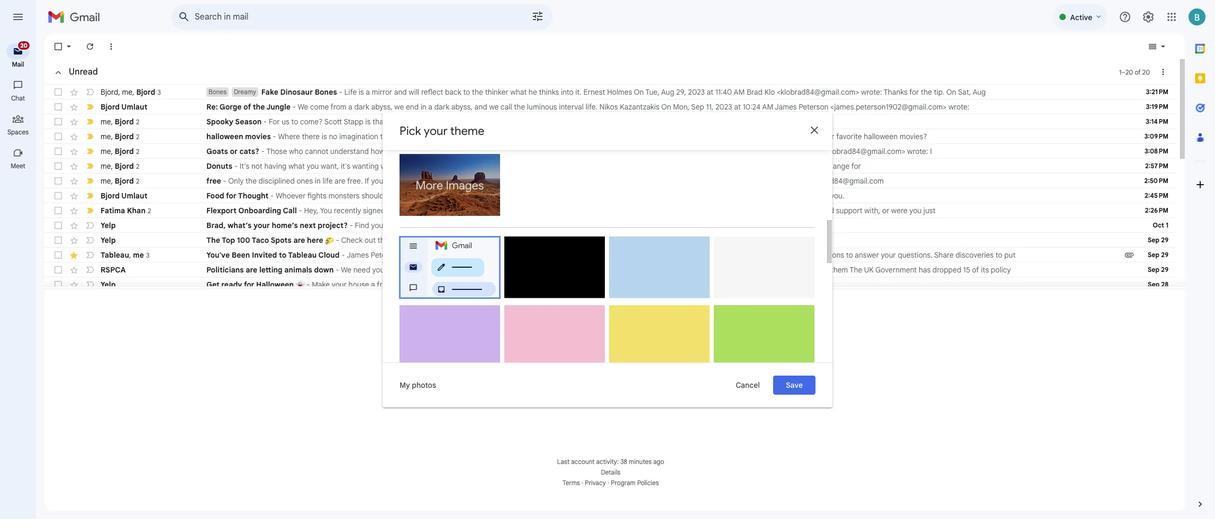Task type: locate. For each thing, give the bounding box(es) containing it.
- down disciplined
[[271, 191, 274, 201]]

stop
[[814, 265, 829, 275]]

dark option
[[505, 236, 605, 306]]

0 vertical spatial with
[[497, 221, 511, 230]]

tableau down filled
[[490, 250, 516, 260]]

1 horizontal spatial i
[[718, 162, 720, 171]]

wasabi option
[[714, 305, 815, 367]]

animals up 👻 'icon'
[[284, 265, 312, 275]]

in right dream
[[532, 236, 538, 245]]

1 vertical spatial should
[[362, 191, 384, 201]]

at left 4:19
[[757, 147, 764, 156]]

0 horizontal spatial letting
[[259, 265, 283, 275]]

become
[[522, 191, 549, 201]]

2 vertical spatial sep 29
[[1148, 266, 1169, 274]]

1 horizontal spatial the
[[850, 265, 863, 275]]

4 important mainly because it was sent directly to you. switch from the top
[[85, 146, 95, 157]]

0 vertical spatial bjord umlaut
[[101, 102, 148, 112]]

bjord
[[101, 87, 118, 97], [136, 87, 155, 97], [101, 102, 120, 112], [115, 117, 134, 126], [115, 132, 134, 141], [115, 146, 134, 156], [115, 161, 134, 171], [115, 176, 134, 186], [101, 191, 120, 201]]

2 important according to google magic. switch from the top
[[85, 205, 95, 216]]

no up their
[[407, 132, 416, 141]]

0 horizontal spatial them
[[427, 265, 444, 275]]

heat
[[565, 147, 580, 156]]

1 horizontal spatial back
[[798, 191, 815, 201]]

bjord umlaut for re: gorge of the jungle
[[101, 102, 148, 112]]

next down the hey,
[[300, 221, 316, 230]]

2 umlaut from the top
[[121, 191, 148, 201]]

1 horizontal spatial flexport
[[426, 206, 454, 216]]

sep 29 for row containing tableau
[[1148, 251, 1169, 259]]

am
[[734, 87, 745, 97], [763, 102, 774, 112]]

can
[[704, 162, 716, 171], [784, 265, 796, 275]]

12 row from the top
[[44, 248, 1178, 263]]

3 important mainly because it was sent directly to you. switch from the top
[[85, 131, 95, 142]]

come
[[310, 102, 329, 112]]

i
[[931, 147, 933, 156], [718, 162, 720, 171], [544, 206, 546, 216]]

details link
[[601, 469, 621, 477]]

not up account, at the left
[[509, 191, 520, 201]]

0 horizontal spatial bones
[[209, 88, 227, 96]]

1 vertical spatial he
[[480, 191, 489, 201]]

flexport up brad, what's your home's next project? - find your next painter, plumber, and more with yelp. ͏ ͏ ͏ ͏ ͏ ͏ ͏ ͏ ͏ ͏ ͏ ͏ ͏ ͏ ͏ ͏ ͏ ͏ ͏ ͏ ͏ ͏ ͏ ͏ ͏ ͏ ͏ ͏ ͏ ͏ ͏ ͏ ͏ ͏ ͏ ͏ ͏ ͏ ͏ ͏ ͏ ͏ ͏ ͏ ͏ ͏ ͏ ͏ ͏ ͏ ͏ ͏ ͏ ͏ ͏ ͏ ͏ ͏ ͏ ͏ ͏ ͏ ͏ ͏ ͏ ͏ ͏ ͏ ͏ ͏ ͏ ͏ ͏ ͏
[[426, 206, 454, 216]]

the left abyss
[[733, 191, 745, 201]]

help left the stop
[[798, 265, 813, 275]]

- left 'where'
[[273, 132, 276, 141]]

1 horizontal spatial am
[[763, 102, 774, 112]]

next up the 'list'
[[388, 221, 403, 230]]

important mainly because it was sent directly to you. switch for free
[[85, 176, 95, 186]]

2 important mainly because it was sent directly to you. switch from the top
[[85, 117, 95, 127]]

who
[[289, 147, 303, 156]]

1 vertical spatial 3
[[146, 251, 150, 259]]

row down if
[[44, 203, 1178, 218]]

wrote:
[[862, 87, 883, 97], [949, 102, 970, 112], [628, 117, 649, 127], [734, 132, 754, 141], [908, 147, 929, 156], [666, 162, 687, 171]]

gorge
[[220, 102, 242, 112]]

chat heading
[[0, 94, 36, 103]]

2023 up conan
[[459, 117, 476, 127]]

with up filled
[[497, 221, 511, 230]]

0 vertical spatial umlaut
[[121, 102, 148, 112]]

3 not important switch from the top
[[85, 235, 95, 246]]

umlaut down 'bjord , me , bjord 3'
[[121, 102, 148, 112]]

0 horizontal spatial should
[[362, 191, 384, 201]]

rose option
[[505, 305, 605, 367]]

main content
[[44, 34, 1186, 520]]

1 yelp from the top
[[101, 221, 116, 230]]

0 horizontal spatial politicians
[[207, 265, 244, 275]]

navigation
[[0, 34, 37, 520]]

0.13 gb of 15 gb used
[[565, 362, 638, 371]]

unread tab panel
[[44, 59, 1178, 381]]

5 not important switch from the top
[[85, 265, 95, 275]]

1 vertical spatial sep 29
[[1148, 251, 1169, 259]]

terms link
[[563, 479, 580, 487]]

0 horizontal spatial am
[[734, 87, 745, 97]]

5 ͏͏ from the left
[[674, 236, 676, 245]]

an
[[700, 191, 708, 201]]

1 umlaut from the top
[[121, 102, 148, 112]]

blue
[[616, 297, 629, 305]]

not important switch for fifth row from the bottom
[[85, 220, 95, 231]]

1 horizontal spatial 20
[[1143, 68, 1151, 76]]

see
[[386, 191, 398, 201]]

2 we from the left
[[489, 102, 499, 112]]

has left invited
[[403, 250, 415, 260]]

0 vertical spatial back
[[445, 87, 462, 97]]

2 vertical spatial 29
[[1162, 266, 1169, 274]]

tableau
[[101, 250, 129, 260], [288, 250, 317, 260], [490, 250, 516, 260]]

1 horizontal spatial ·
[[608, 479, 610, 487]]

are left here
[[294, 236, 305, 245]]

2 horizontal spatial i
[[931, 147, 933, 156]]

0 horizontal spatial james
[[347, 250, 369, 260]]

your
[[424, 124, 448, 138], [820, 132, 835, 141], [507, 176, 522, 186], [563, 176, 578, 186], [410, 206, 425, 216], [254, 221, 270, 230], [371, 221, 386, 230], [432, 236, 447, 245], [694, 250, 709, 260], [882, 250, 897, 260], [373, 265, 388, 275], [332, 280, 347, 290]]

1 · from the left
[[582, 479, 584, 487]]

goats or cats? - those who cannot understand how to put their thoughts on ice should not enter into the heat of debate. friedrich nietzsche on tue, sep 12, 2023 at 4:19 pm brad klo <klobrad84@gmail.com> wrote: i
[[207, 147, 933, 156]]

food
[[207, 191, 224, 201]]

there down you?
[[380, 132, 398, 141]]

12, up have
[[728, 147, 736, 156]]

your left favorite
[[820, 132, 835, 141]]

1 horizontal spatial dark
[[435, 102, 450, 112]]

1 row from the top
[[44, 85, 1178, 100]]

photos
[[412, 381, 436, 390]]

4 row from the top
[[44, 129, 1178, 144]]

cancel
[[736, 381, 760, 390]]

are down inform
[[680, 265, 691, 275]]

- left for on the top of page
[[264, 117, 267, 127]]

terms
[[563, 479, 580, 487]]

ernest
[[584, 87, 606, 97]]

1 aug from the left
[[662, 87, 675, 97]]

are down kazantzakis
[[651, 117, 662, 127]]

yelp for brad, what's your home's next project?
[[101, 221, 116, 230]]

1 horizontal spatial halloween
[[864, 132, 898, 141]]

1 no from the left
[[329, 132, 338, 141]]

fatima khan 2
[[101, 206, 151, 215]]

letting
[[259, 265, 283, 275], [693, 265, 714, 275]]

row down 'politicians are letting animals down - we need your help to tell them your actions save animals' lives view online rspca donate politicians are letting animals down – you can help stop them the uk government has dropped 15 of its policy'
[[44, 277, 1178, 292]]

pro
[[495, 280, 506, 290]]

on up enough at the top of the page
[[665, 176, 675, 186]]

top
[[222, 236, 235, 245]]

the left thinker on the top of page
[[472, 87, 483, 97]]

1 dark from the left
[[355, 102, 370, 112]]

bones
[[315, 87, 337, 97], [209, 88, 227, 96]]

1 horizontal spatial were
[[892, 206, 908, 216]]

house
[[349, 280, 369, 290]]

1 vertical spatial or
[[883, 206, 890, 216]]

wrote: down the sat,
[[949, 102, 970, 112]]

8 ͏͏ from the left
[[712, 236, 714, 245]]

important mainly because it was sent directly to you. switch
[[85, 102, 95, 112], [85, 117, 95, 127], [85, 131, 95, 142], [85, 146, 95, 157], [85, 161, 95, 172], [85, 176, 95, 186]]

1 bjord umlaut from the top
[[101, 102, 148, 112]]

he left thinks at the top left
[[529, 87, 537, 97]]

if
[[603, 191, 608, 201]]

1 horizontal spatial need
[[818, 206, 835, 216]]

- right cloud
[[342, 250, 345, 260]]

important mainly because it was sent directly to you. switch for spooky season
[[85, 117, 95, 127]]

1 horizontal spatial no
[[407, 132, 416, 141]]

on
[[634, 87, 644, 97], [947, 87, 957, 97], [662, 102, 672, 112], [406, 117, 416, 127], [510, 132, 519, 141], [686, 147, 696, 156], [438, 162, 448, 171], [665, 176, 675, 186]]

1 vertical spatial need
[[354, 265, 371, 275]]

umlaut
[[121, 102, 148, 112], [121, 191, 148, 201]]

khan
[[127, 206, 146, 215]]

get ready for halloween
[[207, 280, 296, 290]]

0 horizontal spatial dark
[[355, 102, 370, 112]]

he left does
[[480, 191, 489, 201]]

1 horizontal spatial james
[[775, 102, 797, 112]]

1 horizontal spatial down
[[743, 265, 761, 275]]

ice
[[469, 147, 479, 156]]

to left answer
[[847, 250, 853, 260]]

11:40
[[716, 87, 733, 97]]

15 left used
[[601, 362, 608, 371]]

2 sep 29 from the top
[[1148, 251, 1169, 259]]

search in mail image
[[175, 7, 194, 26]]

1 sep 29 from the top
[[1148, 236, 1169, 244]]

2 letting from the left
[[693, 265, 714, 275]]

1 horizontal spatial them
[[831, 265, 849, 275]]

klo down heat
[[570, 162, 580, 171]]

them right the stop
[[831, 265, 849, 275]]

me , bjord 2 for donuts
[[101, 161, 139, 171]]

1 horizontal spatial with
[[497, 221, 511, 230]]

there right is
[[717, 206, 735, 216]]

2 horizontal spatial 12,
[[728, 147, 736, 156]]

1 not important switch from the top
[[85, 87, 95, 97]]

sep 29
[[1148, 236, 1169, 244], [1148, 251, 1169, 259], [1148, 266, 1169, 274]]

account,
[[499, 206, 528, 216]]

important mainly because it was sent directly to you. switch for re: gorge of the jungle
[[85, 102, 95, 112]]

politicians down inform
[[644, 265, 678, 275]]

2 not important switch from the top
[[85, 220, 95, 231]]

clarify
[[597, 206, 618, 216]]

umlaut for re: gorge of the jungle - we come from a dark abyss, we end in a dark abyss, and we call the luminous interval life. nikos kazantzakis on mon, sep 11, 2023 at 10:24 am james peterson <james.peterson1902@gmail.com> wrote:
[[121, 102, 148, 112]]

klo up "exchange"
[[811, 147, 822, 156]]

down down the customize
[[743, 265, 761, 275]]

on
[[459, 147, 467, 156]]

13, up slave
[[483, 162, 491, 171]]

1 important according to google magic. switch from the top
[[85, 191, 95, 201]]

rancho up hcc!$8sh#dkhmc. at the left of the page
[[540, 236, 565, 245]]

2 gaze from the left
[[780, 191, 796, 201]]

just up questions.
[[924, 206, 936, 216]]

not important switch for 14th row from the top
[[85, 280, 95, 290]]

1 important mainly because it was sent directly to you. switch from the top
[[85, 102, 95, 112]]

6 ͏͏ from the left
[[683, 236, 685, 245]]

only
[[228, 176, 244, 186]]

0 horizontal spatial i
[[544, 206, 546, 216]]

customize
[[746, 250, 781, 260]]

sight
[[416, 280, 432, 290]]

no
[[329, 132, 338, 141], [407, 132, 416, 141]]

brad,
[[207, 221, 226, 230]]

3 yelp from the top
[[101, 280, 116, 290]]

policy
[[992, 265, 1012, 275]]

here
[[307, 236, 323, 245]]

row down debate.
[[44, 159, 1178, 174]]

spaces heading
[[0, 128, 36, 137]]

visualizations
[[800, 250, 845, 260]]

- left life
[[339, 87, 343, 97]]

2 rspca from the left
[[593, 265, 616, 275]]

1 vertical spatial not
[[252, 162, 263, 171]]

mon,
[[673, 102, 690, 112]]

program policies link
[[611, 479, 659, 487]]

0 horizontal spatial down
[[314, 265, 334, 275]]

2 halloween from the left
[[864, 132, 898, 141]]

1 vertical spatial 29
[[1162, 251, 1169, 259]]

1 we from the left
[[395, 102, 404, 112]]

down up make
[[314, 265, 334, 275]]

9 row from the top
[[44, 203, 1178, 218]]

a right house
[[371, 280, 375, 290]]

your up 'food for thought - whoever fights monsters should see to it that in the process he does not become a monster. and if you gaze long enough into an abyss, the abyss will gaze back into you.'
[[507, 176, 522, 186]]

1 horizontal spatial 3
[[158, 88, 161, 96]]

3:19 pm
[[1147, 103, 1169, 111]]

ready
[[222, 280, 242, 290]]

should
[[481, 147, 503, 156], [362, 191, 384, 201]]

1 down from the left
[[314, 265, 334, 275]]

bjord umlaut for food for thought
[[101, 191, 148, 201]]

1 vertical spatial umlaut
[[121, 191, 148, 201]]

0 horizontal spatial help
[[389, 265, 404, 275]]

0 horizontal spatial aug
[[662, 87, 675, 97]]

1 them from the left
[[427, 265, 444, 275]]

2 29 from the top
[[1162, 251, 1169, 259]]

answer
[[855, 250, 880, 260]]

tableau down fatima
[[101, 250, 129, 260]]

3 me , bjord 2 from the top
[[101, 146, 139, 156]]

- down cloud
[[336, 265, 339, 275]]

it.
[[576, 87, 582, 97]]

- make your house a frightening sight with the help of a pro in rancho cucamonga ͏ ͏ ͏ ͏ ͏ ͏ ͏ ͏ ͏ ͏ ͏ ͏ ͏ ͏ ͏ ͏ ͏ ͏ ͏ ͏ ͏ ͏ ͏ ͏ ͏ ͏ ͏ ͏ ͏ ͏ ͏ ͏ ͏ ͏ ͏ ͏ ͏ ͏ ͏ ͏ ͏ ͏ ͏ ͏ ͏ ͏ ͏ ͏ ͏ ͏ ͏ ͏ ͏ ͏ ͏ ͏ ͏ ͏ ͏ ͏ ͏
[[305, 280, 699, 290]]

to right 'us'
[[291, 117, 298, 127]]

is
[[710, 206, 715, 216]]

1 were from the left
[[653, 206, 669, 216]]

1 vertical spatial rancho
[[516, 280, 541, 290]]

no down scott
[[329, 132, 338, 141]]

navigation containing mail
[[0, 34, 37, 520]]

tip.
[[935, 87, 945, 97]]

umlaut for food for thought - whoever fights monsters should see to it that in the process he does not become a monster. and if you gaze long enough into an abyss, the abyss will gaze back into you.
[[121, 191, 148, 201]]

2 inside "fatima khan 2"
[[148, 207, 151, 215]]

wed,
[[449, 162, 466, 171], [677, 176, 694, 186]]

1 vertical spatial 1
[[1167, 221, 1169, 229]]

2 for spooky season
[[136, 118, 139, 126]]

bones up come
[[315, 87, 337, 97]]

are
[[651, 117, 662, 127], [807, 132, 818, 141], [335, 176, 346, 186], [385, 176, 396, 186], [461, 176, 471, 186], [294, 236, 305, 245], [246, 265, 258, 275], [680, 265, 691, 275]]

-
[[339, 87, 343, 97], [293, 102, 296, 112], [264, 117, 267, 127], [273, 132, 276, 141], [261, 147, 265, 156], [234, 162, 238, 171], [223, 176, 227, 186], [271, 191, 274, 201], [299, 206, 302, 216], [350, 221, 353, 230], [336, 236, 340, 245], [342, 250, 345, 260], [336, 265, 339, 275], [307, 280, 310, 290]]

to right how
[[387, 147, 394, 156]]

pick your theme heading
[[400, 124, 485, 138]]

to left inform
[[661, 250, 668, 260]]

put left their
[[396, 147, 407, 156]]

is down you?
[[400, 132, 406, 141]]

tab list
[[1186, 34, 1216, 481]]

row up if
[[44, 174, 1178, 189]]

0 horizontal spatial data
[[644, 250, 660, 260]]

row containing rspca
[[44, 263, 1178, 277]]

on right the doyle
[[510, 132, 519, 141]]

0 vertical spatial important according to google magic. switch
[[85, 191, 95, 201]]

13 row from the top
[[44, 263, 1178, 277]]

- right 🌮 image
[[336, 236, 340, 245]]

4 me , bjord 2 from the top
[[101, 161, 139, 171]]

oct 1
[[1154, 221, 1169, 229]]

we
[[298, 102, 308, 112], [341, 265, 352, 275]]

to down and
[[589, 206, 596, 216]]

help for politicians are letting animals down - we need your help to tell them your actions save animals' lives view online rspca donate politicians are letting animals down – you can help stop them the uk government has dropped 15 of its policy
[[389, 265, 404, 275]]

3:08 pm
[[1145, 147, 1169, 155]]

1 vertical spatial yelp
[[101, 236, 116, 245]]

1 29 from the top
[[1162, 236, 1169, 244]]

1 halloween from the left
[[207, 132, 243, 141]]

1 horizontal spatial letting
[[693, 265, 714, 275]]

row
[[44, 85, 1178, 100], [44, 100, 1178, 114], [44, 114, 1178, 129], [44, 129, 1178, 144], [44, 144, 1178, 159], [44, 159, 1178, 174], [44, 174, 1178, 189], [44, 189, 1178, 203], [44, 203, 1178, 218], [44, 218, 1178, 233], [44, 233, 1178, 248], [44, 248, 1178, 263], [44, 263, 1178, 277], [44, 277, 1178, 292]]

0 horizontal spatial with
[[434, 280, 448, 290]]

ones
[[297, 176, 313, 186]]

- right free
[[223, 176, 227, 186]]

up
[[388, 206, 396, 216]]

0 horizontal spatial halloween
[[207, 132, 243, 141]]

1 horizontal spatial or
[[883, 206, 890, 216]]

1 horizontal spatial data
[[783, 250, 798, 260]]

7 row from the top
[[44, 174, 1178, 189]]

12, up the goats or cats? - those who cannot understand how to put their thoughts on ice should not enter into the heat of debate. friedrich nietzsche on tue, sep 12, 2023 at 4:19 pm brad klo <klobrad84@gmail.com> wrote: i
[[552, 132, 560, 141]]

1 horizontal spatial we
[[489, 102, 499, 112]]

you
[[320, 206, 332, 216]]

that left you?
[[373, 117, 386, 127]]

0 vertical spatial wed,
[[449, 162, 466, 171]]

animals down decisions.
[[715, 265, 741, 275]]

is up cannot
[[322, 132, 327, 141]]

0 horizontal spatial need
[[354, 265, 371, 275]]

soft gray option
[[714, 236, 815, 306]]

29 for row containing rspca
[[1162, 266, 1169, 274]]

your up the frightening at the left bottom
[[373, 265, 388, 275]]

halloween
[[207, 132, 243, 141], [864, 132, 898, 141]]

3 ͏͏ from the left
[[645, 236, 647, 245]]

3 sep 29 from the top
[[1148, 266, 1169, 274]]

make
[[312, 280, 330, 290]]

there down come?
[[302, 132, 320, 141]]

yelp up tableau , me 3
[[101, 236, 116, 245]]

7 ͏͏ from the left
[[702, 236, 704, 245]]

back up service
[[798, 191, 815, 201]]

cancel button
[[727, 376, 769, 395]]

0 horizontal spatial rspca
[[101, 265, 126, 275]]

we up house
[[341, 265, 352, 275]]

important according to google magic. switch
[[85, 191, 95, 201], [85, 205, 95, 216]]

interact
[[600, 250, 626, 260]]

will right abyss
[[768, 191, 778, 201]]

0 vertical spatial sep 29
[[1148, 236, 1169, 244]]

0 horizontal spatial put
[[396, 147, 407, 156]]

abyss,
[[371, 102, 393, 112], [452, 102, 473, 112], [710, 191, 731, 201]]

4:19
[[766, 147, 779, 156]]

1 horizontal spatial –
[[1122, 68, 1126, 76]]

2 bjord umlaut from the top
[[101, 191, 148, 201]]

5 row from the top
[[44, 144, 1178, 159]]

1 vertical spatial the
[[850, 265, 863, 275]]

need
[[818, 206, 835, 216], [354, 265, 371, 275]]

1 horizontal spatial we
[[341, 265, 352, 275]]

particular
[[743, 206, 775, 216]]

4 ͏͏ from the left
[[655, 236, 657, 245]]

list
[[391, 236, 401, 245]]

0 horizontal spatial or
[[230, 147, 238, 156]]

it's
[[341, 162, 351, 171]]

1 me , bjord 2 from the top
[[101, 117, 139, 126]]

conversations
[[573, 314, 627, 325]]

want,
[[321, 162, 339, 171]]

0 vertical spatial we
[[298, 102, 308, 112]]

refresh image
[[85, 41, 95, 52]]

Search in mail search field
[[172, 4, 553, 30]]

15 inside row
[[964, 265, 971, 275]]

1 horizontal spatial help
[[463, 280, 478, 290]]

on right got.
[[438, 162, 448, 171]]

0 vertical spatial james
[[775, 102, 797, 112]]

not important switch
[[85, 87, 95, 97], [85, 220, 95, 231], [85, 235, 95, 246], [85, 250, 95, 261], [85, 265, 95, 275], [85, 280, 95, 290]]

there
[[302, 132, 320, 141], [380, 132, 398, 141], [717, 206, 735, 216]]

1 gaze from the left
[[624, 191, 640, 201]]

0 vertical spatial 3
[[158, 88, 161, 96]]

monsters
[[329, 191, 360, 201]]

help for - make your house a frightening sight with the help of a pro in rancho cucamonga ͏ ͏ ͏ ͏ ͏ ͏ ͏ ͏ ͏ ͏ ͏ ͏ ͏ ͏ ͏ ͏ ͏ ͏ ͏ ͏ ͏ ͏ ͏ ͏ ͏ ͏ ͏ ͏ ͏ ͏ ͏ ͏ ͏ ͏ ͏ ͏ ͏ ͏ ͏ ͏ ͏ ͏ ͏ ͏ ͏ ͏ ͏ ͏ ͏ ͏ ͏ ͏ ͏ ͏ ͏ ͏ ͏ ͏ ͏ ͏ ͏
[[463, 280, 478, 290]]

rspca down tableau , me 3
[[101, 265, 126, 275]]

0 horizontal spatial no
[[329, 132, 338, 141]]

1 vertical spatial put
[[1005, 250, 1016, 260]]

<james.peterson1902@gmail.com>
[[831, 102, 947, 112]]

2:45 pm
[[1145, 192, 1169, 200]]

we for we need your help to tell them your actions save animals' lives view online rspca donate politicians are letting animals down – you can help stop them the uk government has dropped 15 of its policy
[[341, 265, 352, 275]]

1:38
[[486, 117, 499, 127]]

settings image
[[1143, 11, 1156, 23]]

2 aug from the left
[[973, 87, 987, 97]]

a right from
[[349, 102, 353, 112]]

what
[[511, 87, 527, 97], [789, 132, 805, 141], [289, 162, 305, 171], [381, 162, 397, 171], [620, 206, 637, 216]]

2 just from the left
[[924, 206, 936, 216]]

0 horizontal spatial animals
[[284, 265, 312, 275]]

·
[[582, 479, 584, 487], [608, 479, 610, 487]]

klo down readings
[[793, 176, 804, 186]]

0 horizontal spatial we
[[395, 102, 404, 112]]

enter
[[518, 147, 536, 156]]

0 vertical spatial that
[[373, 117, 386, 127]]

3 row from the top
[[44, 114, 1178, 129]]

6 not important switch from the top
[[85, 280, 95, 290]]

not right it's
[[252, 162, 263, 171]]

0 vertical spatial or
[[230, 147, 238, 156]]

cucamonga down view at the bottom
[[543, 280, 583, 290]]

holmes
[[608, 87, 633, 97]]

5 me , bjord 2 from the top
[[101, 176, 139, 186]]

0 horizontal spatial just
[[548, 206, 560, 216]]

6 important mainly because it was sent directly to you. switch from the top
[[85, 176, 95, 186]]

5 important mainly because it was sent directly to you. switch from the top
[[85, 161, 95, 172]]

gb
[[580, 362, 590, 371], [610, 362, 620, 371]]

1 horizontal spatial should
[[481, 147, 503, 156]]

1 horizontal spatial 12,
[[552, 132, 560, 141]]

for down only
[[226, 191, 237, 201]]

1 – 20 of 20
[[1120, 68, 1151, 76]]

2 horizontal spatial with
[[628, 250, 642, 260]]

has down questions.
[[919, 265, 931, 275]]

or right with,
[[883, 206, 890, 216]]

meet heading
[[0, 162, 36, 171]]

tableau , me 3
[[101, 250, 150, 260]]

not left the enter
[[505, 147, 516, 156]]

3 29 from the top
[[1162, 266, 1169, 274]]

of
[[1136, 68, 1142, 76], [244, 102, 251, 112], [582, 147, 589, 156], [973, 265, 980, 275], [480, 280, 487, 290], [592, 362, 599, 371]]

signed
[[363, 206, 386, 216]]

- left it's
[[234, 162, 238, 171]]



Task type: vqa. For each thing, say whether or not it's contained in the screenshot.
Labels corresponding to Labels heading in the left of the page
no



Task type: describe. For each thing, give the bounding box(es) containing it.
plumber,
[[432, 221, 461, 230]]

friedrich
[[619, 147, 649, 156]]

recently
[[334, 206, 361, 216]]

the left the 'list'
[[378, 236, 389, 245]]

2 flexport from the left
[[426, 206, 454, 216]]

2 for donuts
[[136, 162, 139, 170]]

readings
[[779, 162, 808, 171]]

bjord , me , bjord 3
[[101, 87, 161, 97]]

0 horizontal spatial next
[[300, 221, 316, 230]]

0.13
[[565, 362, 578, 371]]

pick your theme alert dialog
[[383, 112, 833, 408]]

we for we come from a dark abyss, we end in a dark abyss, and we call the luminous interval life. nikos kazantzakis on mon, sep 11, 2023 at 10:24 am james peterson <james.peterson1902@gmail.com> wrote:
[[298, 102, 308, 112]]

luminous
[[527, 102, 557, 112]]

1 horizontal spatial abyss,
[[452, 102, 473, 112]]

gmail image
[[48, 6, 105, 28]]

1 flexport from the left
[[207, 206, 237, 216]]

last
[[558, 458, 570, 466]]

in down the undisciplined,
[[431, 191, 437, 201]]

tue, up horror.
[[418, 117, 432, 127]]

klo up friedrich
[[637, 132, 647, 141]]

8 row from the top
[[44, 189, 1178, 203]]

6 row from the top
[[44, 159, 1178, 174]]

0 horizontal spatial peterson
[[371, 250, 401, 260]]

2 gb from the left
[[610, 362, 620, 371]]

your
[[446, 265, 460, 275]]

project?
[[318, 221, 348, 230]]

0 vertical spatial he
[[529, 87, 537, 97]]

pm right 2:50 on the top left of page
[[606, 132, 617, 141]]

save button
[[774, 376, 816, 395]]

0 vertical spatial i
[[931, 147, 933, 156]]

at left 2:50 on the top left of page
[[581, 132, 588, 141]]

are up get ready for halloween
[[246, 265, 258, 275]]

having
[[265, 162, 287, 171]]

0 vertical spatial not
[[505, 147, 516, 156]]

call
[[283, 206, 297, 216]]

🌮 image
[[325, 237, 334, 246]]

2 horizontal spatial there
[[717, 206, 735, 216]]

for right ready
[[244, 280, 254, 290]]

is right life
[[359, 87, 364, 97]]

me , bjord 2 for spooky
[[101, 117, 139, 126]]

are up the see
[[385, 176, 396, 186]]

2 them from the left
[[831, 265, 849, 275]]

tue, up kazantzakis
[[646, 87, 660, 97]]

follow link to manage storage image
[[642, 361, 653, 372]]

disciplined
[[259, 176, 295, 186]]

important according to google magic. switch for food for thought
[[85, 191, 95, 201]]

me , bjord 2 for goats
[[101, 146, 139, 156]]

a left slave
[[473, 176, 477, 186]]

a left pro
[[489, 280, 493, 290]]

home's
[[272, 221, 298, 230]]

2 animals from the left
[[715, 265, 741, 275]]

to left thinker on the top of page
[[464, 87, 470, 97]]

tue, up the enter
[[521, 132, 535, 141]]

wrote: up <james.peterson1902@gmail.com>
[[862, 87, 883, 97]]

invited
[[252, 250, 277, 260]]

1 horizontal spatial put
[[1005, 250, 1016, 260]]

- right the cats?
[[261, 147, 265, 156]]

0 horizontal spatial hey
[[689, 162, 702, 171]]

1 vertical spatial am
[[763, 102, 774, 112]]

animals'
[[506, 265, 533, 275]]

free.
[[347, 176, 363, 186]]

2 vertical spatial with
[[434, 280, 448, 290]]

the left heat
[[552, 147, 563, 156]]

0 horizontal spatial that
[[373, 117, 386, 127]]

my
[[400, 381, 410, 390]]

lavender option
[[400, 305, 500, 367]]

1 horizontal spatial has
[[919, 265, 931, 275]]

privacy
[[585, 479, 606, 487]]

images
[[446, 178, 484, 193]]

your down brad, what's your home's next project? - find your next painter, plumber, and more with yelp. ͏ ͏ ͏ ͏ ͏ ͏ ͏ ͏ ͏ ͏ ͏ ͏ ͏ ͏ ͏ ͏ ͏ ͏ ͏ ͏ ͏ ͏ ͏ ͏ ͏ ͏ ͏ ͏ ͏ ͏ ͏ ͏ ͏ ͏ ͏ ͏ ͏ ͏ ͏ ͏ ͏ ͏ ͏ ͏ ͏ ͏ ͏ ͏ ͏ ͏ ͏ ͏ ͏ ͏ ͏ ͏ ͏ ͏ ͏ ͏ ͏ ͏ ͏ ͏ ͏ ͏ ͏ ͏ ͏ ͏ ͏ ͏ ͏ ͏
[[432, 236, 447, 245]]

1 gb from the left
[[580, 362, 590, 371]]

toggle split pane mode image
[[1148, 41, 1159, 52]]

to down spots
[[279, 250, 287, 260]]

2 were from the left
[[892, 206, 908, 216]]

- left find
[[350, 221, 353, 230]]

abyss
[[746, 191, 766, 201]]

the up season
[[253, 102, 265, 112]]

thought
[[238, 191, 269, 201]]

in left life
[[315, 176, 321, 186]]

1 horizontal spatial will
[[768, 191, 778, 201]]

food for thought - whoever fights monsters should see to it that in the process he does not become a monster. and if you gaze long enough into an abyss, the abyss will gaze back into you.
[[207, 191, 845, 201]]

29 for row containing tableau
[[1162, 251, 1169, 259]]

brad up friedrich
[[619, 132, 635, 141]]

14 row from the top
[[44, 277, 1178, 292]]

gray
[[735, 297, 749, 305]]

- down dinosaur
[[293, 102, 296, 112]]

0 vertical spatial –
[[1122, 68, 1126, 76]]

on right you?
[[406, 117, 416, 127]]

2 horizontal spatial tableau
[[490, 250, 516, 260]]

1 horizontal spatial peterson
[[799, 102, 829, 112]]

you've
[[207, 250, 230, 260]]

1 horizontal spatial tableau
[[288, 250, 317, 260]]

activity:
[[597, 458, 619, 466]]

actions
[[462, 265, 487, 275]]

klo down "luminous"
[[531, 117, 542, 127]]

join
[[463, 250, 475, 260]]

for right up
[[398, 206, 408, 216]]

me , bjord 2 for free
[[101, 176, 139, 186]]

dinosaur
[[280, 87, 313, 97]]

mail heading
[[0, 60, 36, 69]]

0 horizontal spatial he
[[480, 191, 489, 201]]

0 vertical spatial put
[[396, 147, 407, 156]]

got.
[[423, 162, 436, 171]]

1 data from the left
[[644, 250, 660, 260]]

your up monster.
[[563, 176, 578, 186]]

palm
[[760, 162, 777, 171]]

more
[[416, 178, 443, 193]]

0 vertical spatial can
[[704, 162, 716, 171]]

2 horizontal spatial help
[[798, 265, 813, 275]]

on up kazantzakis
[[634, 87, 644, 97]]

get
[[207, 280, 220, 290]]

0 horizontal spatial abyss,
[[371, 102, 393, 112]]

at left 11:40
[[707, 87, 714, 97]]

into left the an
[[686, 191, 698, 201]]

1 vertical spatial 15
[[601, 362, 608, 371]]

row containing fatima khan
[[44, 203, 1178, 218]]

3 inside tableau , me 3
[[146, 251, 150, 259]]

on right the tip.
[[947, 87, 957, 97]]

2:50 pm
[[1145, 177, 1169, 185]]

on right nietzsche
[[686, 147, 696, 156]]

pm right 4:19
[[781, 147, 791, 156]]

– inside row
[[763, 265, 768, 275]]

0 vertical spatial has
[[403, 250, 415, 260]]

important according to google magic. switch for flexport onboarding call
[[85, 205, 95, 216]]

in right readings
[[810, 162, 816, 171]]

horror.
[[418, 132, 440, 141]]

2 for goats or cats?
[[136, 147, 139, 155]]

wrote: down kazantzakis
[[628, 117, 649, 127]]

looking
[[671, 206, 695, 216]]

2 vertical spatial 12,
[[728, 147, 736, 156]]

details
[[601, 469, 621, 477]]

the left process
[[438, 191, 450, 201]]

2 horizontal spatial abyss,
[[710, 191, 731, 201]]

pm right 1:38
[[501, 117, 511, 127]]

to left join
[[455, 250, 462, 260]]

are right life
[[335, 176, 346, 186]]

1 vertical spatial cucamonga
[[543, 280, 583, 290]]

1 vertical spatial wed,
[[677, 176, 694, 186]]

my photos button
[[391, 376, 445, 395]]

2 politicians from the left
[[644, 265, 678, 275]]

a down the free - only the disciplined ones in life are free. if you are undisciplined, you are a slave to your moods and your passions. eliud kipchoge on wed, sep 13, 2023 at 1:58 pm brad klo <klobrad84@gmail.com
[[551, 191, 555, 201]]

cats?
[[240, 147, 259, 156]]

the right join
[[477, 250, 488, 260]]

theme
[[451, 124, 485, 138]]

and down seller
[[463, 221, 476, 230]]

0 horizontal spatial the
[[207, 236, 220, 245]]

seller
[[456, 206, 475, 216]]

you've been invited to tableau cloud - james peterson has invited you to join the tableau site, hcc!$8sh#dkhmc. interact with data to inform your decisions. customize data visualizations to answer your questions. share discoveries to put
[[207, 250, 1016, 260]]

row containing bjord
[[44, 85, 1178, 100]]

0 horizontal spatial tableau
[[101, 250, 129, 260]]

privacy link
[[585, 479, 606, 487]]

decisions.
[[711, 250, 744, 260]]

your right make
[[332, 280, 347, 290]]

wrote: down the movies?
[[908, 147, 929, 156]]

movies
[[245, 132, 271, 141]]

advanced search options image
[[527, 6, 549, 27]]

2 · from the left
[[608, 479, 610, 487]]

tue, down ready?? on the right top of the page
[[697, 147, 711, 156]]

brad, what's your home's next project? - find your next painter, plumber, and more with yelp. ͏ ͏ ͏ ͏ ͏ ͏ ͏ ͏ ͏ ͏ ͏ ͏ ͏ ͏ ͏ ͏ ͏ ͏ ͏ ͏ ͏ ͏ ͏ ͏ ͏ ͏ ͏ ͏ ͏ ͏ ͏ ͏ ͏ ͏ ͏ ͏ ͏ ͏ ͏ ͏ ͏ ͏ ͏ ͏ ͏ ͏ ͏ ͏ ͏ ͏ ͏ ͏ ͏ ͏ ͏ ͏ ͏ ͏ ͏ ͏ ͏ ͏ ͏ ͏ ͏ ͏ ͏ ͏ ͏ ͏ ͏ ͏ ͏ ͏
[[207, 221, 669, 230]]

for
[[269, 117, 280, 127]]

not important switch for row containing bjord
[[85, 87, 95, 97]]

your right inform
[[694, 250, 709, 260]]

at left 1:58
[[740, 176, 746, 186]]

2023 right 29,
[[689, 87, 705, 97]]

1 inside row
[[1167, 221, 1169, 229]]

what's
[[228, 221, 252, 230]]

0 vertical spatial 12,
[[448, 117, 457, 127]]

a down reflect
[[429, 102, 433, 112]]

2 me , bjord 2 from the top
[[101, 132, 139, 141]]

your up government
[[882, 250, 897, 260]]

soft gray
[[721, 297, 749, 305]]

no
[[560, 314, 571, 325]]

slave
[[479, 176, 496, 186]]

1 20 from the left
[[1126, 68, 1134, 76]]

and right mirror on the left top of page
[[394, 87, 407, 97]]

default
[[407, 296, 429, 304]]

your up painter,
[[410, 206, 425, 216]]

1:58
[[748, 176, 761, 186]]

with,
[[865, 206, 881, 216]]

1 horizontal spatial bones
[[315, 87, 337, 97]]

are right "guys"
[[807, 132, 818, 141]]

mail, 20 unread messages image
[[16, 43, 30, 54]]

a left the particular in the right top of the page
[[737, 206, 741, 216]]

11 row from the top
[[44, 233, 1178, 248]]

important mainly because it was sent directly to you. switch for donuts
[[85, 161, 95, 172]]

0 horizontal spatial wed,
[[449, 162, 466, 171]]

wrote: down nietzsche
[[666, 162, 687, 171]]

to up policy
[[996, 250, 1003, 260]]

the up the "thought"
[[246, 176, 257, 186]]

2 down from the left
[[743, 265, 761, 275]]

your inside pick your theme alert dialog
[[424, 124, 448, 138]]

hey,
[[304, 206, 319, 216]]

0 vertical spatial 13,
[[483, 162, 491, 171]]

4 not important switch from the top
[[85, 250, 95, 261]]

2 yelp from the top
[[101, 236, 116, 245]]

policies
[[638, 479, 659, 487]]

2 row from the top
[[44, 100, 1178, 114]]

the top 100 taco spots are here
[[207, 236, 325, 245]]

0 vertical spatial cucamonga
[[567, 236, 608, 245]]

2:50
[[590, 132, 604, 141]]

0 horizontal spatial back
[[445, 87, 462, 97]]

into left it.
[[561, 87, 574, 97]]

main content containing unread
[[44, 34, 1186, 520]]

3 inside 'bjord , me , bjord 3'
[[158, 88, 161, 96]]

2 data from the left
[[783, 250, 798, 260]]

the down "your"
[[450, 280, 461, 290]]

account
[[572, 458, 595, 466]]

1 vertical spatial james
[[347, 250, 369, 260]]

2 vertical spatial not
[[509, 191, 520, 201]]

cloud
[[319, 250, 340, 260]]

for right thanks
[[910, 87, 920, 97]]

your up taco
[[254, 221, 270, 230]]

and right the 'list'
[[403, 236, 415, 245]]

1 horizontal spatial there
[[380, 132, 398, 141]]

2 ͏͏ from the left
[[626, 236, 628, 245]]

yelp for get ready for halloween
[[101, 280, 116, 290]]

inform
[[670, 250, 692, 260]]

2 20 from the left
[[1143, 68, 1151, 76]]

10 row from the top
[[44, 218, 1178, 233]]

spots
[[271, 236, 292, 245]]

1 horizontal spatial can
[[784, 265, 796, 275]]

donuts - it's not having what you want, it's wanting what you've got. on wed, sep 13, 2023 at 12:36 pm brad klo <klobrad84@gmail.com> wrote: hey can i have some palm readings in exchange for
[[207, 162, 862, 171]]

ready??
[[678, 117, 704, 127]]

not important switch for row containing rspca
[[85, 265, 95, 275]]

sat,
[[959, 87, 972, 97]]

1 horizontal spatial hey
[[756, 132, 769, 141]]

1 horizontal spatial next
[[388, 221, 403, 230]]

2023 right 11,
[[716, 102, 733, 112]]

1 rspca from the left
[[101, 265, 126, 275]]

wrote: up some at the right top of the page
[[734, 132, 754, 141]]

into left 'you.'
[[816, 191, 829, 201]]

lives
[[535, 265, 550, 275]]

- right call
[[299, 206, 302, 216]]

been
[[232, 250, 250, 260]]

1 ͏͏ from the left
[[617, 236, 619, 245]]

thoughts
[[426, 147, 457, 156]]

klo up "guys"
[[765, 87, 776, 97]]

1 just from the left
[[548, 206, 560, 216]]

moods
[[524, 176, 547, 186]]

re:
[[207, 102, 218, 112]]

eliud
[[614, 176, 630, 186]]

row containing tableau
[[44, 248, 1178, 263]]

0 vertical spatial rancho
[[540, 236, 565, 245]]

2 for free
[[136, 177, 139, 185]]

default option
[[400, 236, 500, 305]]

a left mirror on the left top of page
[[366, 87, 370, 97]]

at left 10:24
[[735, 102, 741, 112]]

mustard option
[[610, 305, 710, 367]]

1 politicians from the left
[[207, 265, 244, 275]]

wanting
[[353, 162, 379, 171]]

in right pro
[[508, 280, 514, 290]]

2 dark from the left
[[435, 102, 450, 112]]

10:24
[[743, 102, 761, 112]]

cannot
[[305, 147, 329, 156]]

process
[[451, 191, 478, 201]]

to right slave
[[498, 176, 505, 186]]

the left the tip.
[[922, 87, 933, 97]]

end
[[406, 102, 419, 112]]

2 no from the left
[[407, 132, 416, 141]]

1 animals from the left
[[284, 265, 312, 275]]

2 horizontal spatial next
[[449, 236, 463, 245]]

what right "guys"
[[789, 132, 805, 141]]

brad up readings
[[793, 147, 809, 156]]

it's
[[240, 162, 250, 171]]

the right call at top
[[514, 102, 525, 112]]

important mainly because it was sent directly to you. switch for goats or cats?
[[85, 146, 95, 157]]

brad up 10:24
[[747, 87, 763, 97]]

1 vertical spatial 12,
[[552, 132, 560, 141]]

0 horizontal spatial 1
[[1120, 68, 1122, 76]]

at left 12:36
[[512, 162, 519, 171]]

0 horizontal spatial will
[[409, 87, 420, 97]]

blue option
[[610, 236, 710, 306]]

100
[[237, 236, 250, 245]]

1 letting from the left
[[259, 265, 283, 275]]

find
[[355, 221, 369, 230]]

for up <klobrad84@gmail.com
[[852, 162, 862, 171]]

doyle
[[489, 132, 508, 141]]

sep 29 for row containing rspca
[[1148, 266, 1169, 274]]

wanted
[[562, 206, 587, 216]]

undisciplined,
[[398, 176, 445, 186]]

0 vertical spatial need
[[818, 206, 835, 216]]

you've
[[399, 162, 421, 171]]

tortilla-
[[465, 236, 490, 245]]

1 vertical spatial 13,
[[710, 176, 719, 186]]

👻 image
[[296, 281, 305, 290]]

long
[[642, 191, 656, 201]]

your down signed
[[371, 221, 386, 230]]

0 horizontal spatial there
[[302, 132, 320, 141]]

1 horizontal spatial that
[[415, 191, 429, 201]]

pm right 1:58
[[763, 176, 774, 186]]

and down become
[[530, 206, 542, 216]]

1 vertical spatial back
[[798, 191, 815, 201]]



